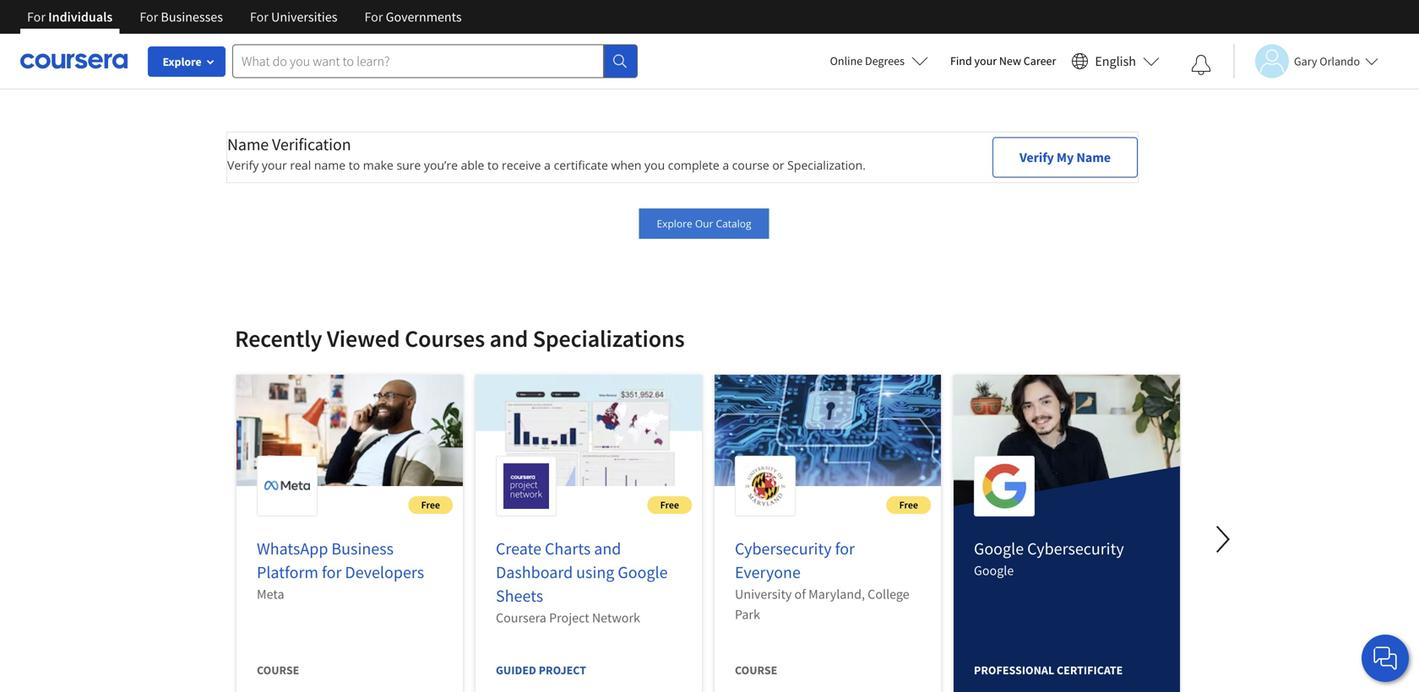 Task type: vqa. For each thing, say whether or not it's contained in the screenshot.
The Arts inside 'Bachelor of Applied Arts and Sciences'
no



Task type: locate. For each thing, give the bounding box(es) containing it.
complete
[[668, 157, 720, 173]]

a
[[544, 157, 551, 173], [723, 157, 729, 173]]

for left governments
[[365, 8, 383, 25]]

you're
[[424, 157, 458, 173]]

0 horizontal spatial your
[[262, 157, 287, 173]]

name
[[314, 157, 346, 173]]

developers
[[345, 562, 424, 584]]

find your new career link
[[942, 51, 1065, 72]]

online
[[830, 53, 863, 68]]

and right courses
[[490, 324, 528, 354]]

gary orlando button
[[1234, 44, 1379, 78]]

3 free from the left
[[900, 499, 919, 512]]

name left verification
[[227, 134, 269, 155]]

0 horizontal spatial explore
[[163, 54, 202, 69]]

your inside name verification verify your real name to make sure you're able to receive a certificate when you complete a course or specialization.
[[262, 157, 287, 173]]

and
[[490, 324, 528, 354], [594, 539, 621, 560]]

cybersecurity for everyone link
[[735, 539, 855, 584]]

recently viewed courses and specializations
[[235, 324, 685, 354]]

cybersecurity
[[735, 539, 832, 560], [1028, 539, 1125, 560]]

1 horizontal spatial cybersecurity
[[1028, 539, 1125, 560]]

universities
[[271, 8, 338, 25]]

for up maryland,
[[835, 539, 855, 560]]

1 for from the left
[[27, 8, 46, 25]]

project inside create charts and dashboard using google sheets coursera project network
[[549, 610, 590, 627]]

a left 'course' on the top right
[[723, 157, 729, 173]]

1 horizontal spatial free
[[661, 499, 679, 512]]

for left individuals
[[27, 8, 46, 25]]

course
[[257, 663, 299, 679], [735, 663, 778, 679]]

0 vertical spatial project
[[549, 610, 590, 627]]

cybersecurity inside "google cybersecurity google"
[[1028, 539, 1125, 560]]

0 horizontal spatial free
[[421, 499, 440, 512]]

your right find at the right top
[[975, 53, 997, 68]]

1 horizontal spatial to
[[488, 157, 499, 173]]

0 horizontal spatial cybersecurity
[[735, 539, 832, 560]]

chat with us image
[[1372, 646, 1400, 673]]

1 vertical spatial and
[[594, 539, 621, 560]]

verify my name link
[[993, 137, 1138, 178]]

0 horizontal spatial a
[[544, 157, 551, 173]]

1 horizontal spatial explore
[[657, 217, 693, 231]]

for left universities
[[250, 8, 269, 25]]

explore
[[163, 54, 202, 69], [657, 217, 693, 231]]

explore inside dropdown button
[[163, 54, 202, 69]]

0 vertical spatial explore
[[163, 54, 202, 69]]

to right able
[[488, 157, 499, 173]]

2 to from the left
[[488, 157, 499, 173]]

2 course from the left
[[735, 663, 778, 679]]

a right receive
[[544, 157, 551, 173]]

banner navigation
[[14, 0, 475, 34]]

1 horizontal spatial for
[[835, 539, 855, 560]]

0 horizontal spatial name
[[227, 134, 269, 155]]

1 horizontal spatial a
[[723, 157, 729, 173]]

explore left our
[[657, 217, 693, 231]]

viewed
[[327, 324, 400, 354]]

professional
[[974, 663, 1055, 679]]

verify left real
[[227, 157, 259, 173]]

verification
[[272, 134, 351, 155]]

2 for from the left
[[140, 8, 158, 25]]

specialization.
[[788, 157, 866, 173]]

your left real
[[262, 157, 287, 173]]

and up using
[[594, 539, 621, 560]]

free
[[421, 499, 440, 512], [661, 499, 679, 512], [900, 499, 919, 512]]

1 free from the left
[[421, 499, 440, 512]]

1 vertical spatial project
[[539, 663, 587, 679]]

create charts and dashboard using google sheets link
[[496, 539, 668, 607]]

project
[[549, 610, 590, 627], [539, 663, 587, 679]]

of
[[795, 587, 806, 603]]

1 vertical spatial your
[[262, 157, 287, 173]]

2 free from the left
[[661, 499, 679, 512]]

0 horizontal spatial course
[[257, 663, 299, 679]]

or
[[773, 157, 785, 173]]

explore our catalog link
[[639, 209, 770, 239]]

your
[[975, 53, 997, 68], [262, 157, 287, 173]]

catalog
[[716, 217, 752, 231]]

2 cybersecurity from the left
[[1028, 539, 1125, 560]]

guided project
[[496, 663, 587, 679]]

0 vertical spatial and
[[490, 324, 528, 354]]

for
[[835, 539, 855, 560], [322, 562, 342, 584]]

1 horizontal spatial course
[[735, 663, 778, 679]]

0 horizontal spatial verify
[[227, 157, 259, 173]]

explore down for businesses
[[163, 54, 202, 69]]

1 course from the left
[[257, 663, 299, 679]]

1 horizontal spatial name
[[1077, 149, 1111, 166]]

sure
[[397, 157, 421, 173]]

for left businesses
[[140, 8, 158, 25]]

for individuals
[[27, 8, 113, 25]]

explore for explore our catalog
[[657, 217, 693, 231]]

charts
[[545, 539, 591, 560]]

1 horizontal spatial and
[[594, 539, 621, 560]]

explore button
[[148, 46, 226, 77]]

1 horizontal spatial your
[[975, 53, 997, 68]]

english
[[1096, 53, 1137, 70]]

cybersecurity inside the cybersecurity for everyone university of maryland, college park
[[735, 539, 832, 560]]

1 vertical spatial for
[[322, 562, 342, 584]]

None search field
[[232, 44, 638, 78]]

verify
[[1020, 149, 1055, 166], [227, 157, 259, 173]]

sheets
[[496, 586, 544, 607]]

project right guided
[[539, 663, 587, 679]]

course down park
[[735, 663, 778, 679]]

for businesses
[[140, 8, 223, 25]]

4 for from the left
[[365, 8, 383, 25]]

2 horizontal spatial free
[[900, 499, 919, 512]]

for
[[27, 8, 46, 25], [140, 8, 158, 25], [250, 8, 269, 25], [365, 8, 383, 25]]

name
[[227, 134, 269, 155], [1077, 149, 1111, 166]]

1 cybersecurity from the left
[[735, 539, 832, 560]]

for down business
[[322, 562, 342, 584]]

google cybersecurity link
[[974, 539, 1125, 560]]

to
[[349, 157, 360, 173], [488, 157, 499, 173]]

google
[[974, 539, 1024, 560], [618, 562, 668, 584], [974, 563, 1014, 580]]

0 horizontal spatial and
[[490, 324, 528, 354]]

real
[[290, 157, 311, 173]]

course down meta
[[257, 663, 299, 679]]

business
[[332, 539, 394, 560]]

college
[[868, 587, 910, 603]]

3 for from the left
[[250, 8, 269, 25]]

create
[[496, 539, 542, 560]]

and inside create charts and dashboard using google sheets coursera project network
[[594, 539, 621, 560]]

network
[[592, 610, 641, 627]]

name right my
[[1077, 149, 1111, 166]]

for for universities
[[250, 8, 269, 25]]

for inside whatsapp business platform for developers meta
[[322, 562, 342, 584]]

project left network
[[549, 610, 590, 627]]

0 vertical spatial for
[[835, 539, 855, 560]]

gary orlando
[[1295, 54, 1361, 69]]

verify left my
[[1020, 149, 1055, 166]]

0 horizontal spatial to
[[349, 157, 360, 173]]

using
[[577, 562, 615, 584]]

governments
[[386, 8, 462, 25]]

recently viewed courses and specializations carousel element
[[226, 273, 1420, 693]]

to left make
[[349, 157, 360, 173]]

for for individuals
[[27, 8, 46, 25]]

make
[[363, 157, 394, 173]]

0 horizontal spatial for
[[322, 562, 342, 584]]

1 vertical spatial explore
[[657, 217, 693, 231]]



Task type: describe. For each thing, give the bounding box(es) containing it.
explore for explore
[[163, 54, 202, 69]]

able
[[461, 157, 485, 173]]

for governments
[[365, 8, 462, 25]]

1 to from the left
[[349, 157, 360, 173]]

orlando
[[1320, 54, 1361, 69]]

free for whatsapp business platform for developers
[[421, 499, 440, 512]]

meta
[[257, 587, 284, 603]]

for for governments
[[365, 8, 383, 25]]

new
[[1000, 53, 1022, 68]]

free for cybersecurity for everyone
[[900, 499, 919, 512]]

course
[[733, 157, 770, 173]]

coursera
[[496, 610, 547, 627]]

individuals
[[48, 8, 113, 25]]

0 vertical spatial your
[[975, 53, 997, 68]]

platform
[[257, 562, 319, 584]]

courses
[[405, 324, 485, 354]]

What do you want to learn? text field
[[232, 44, 604, 78]]

recently
[[235, 324, 322, 354]]

my
[[1057, 149, 1074, 166]]

university
[[735, 587, 792, 603]]

verify my name
[[1020, 149, 1111, 166]]

course for for
[[257, 663, 299, 679]]

explore our catalog
[[657, 217, 752, 231]]

certificate
[[554, 157, 608, 173]]

everyone
[[735, 562, 801, 584]]

coursera image
[[20, 48, 128, 75]]

dashboard
[[496, 562, 573, 584]]

you
[[645, 157, 665, 173]]

gary
[[1295, 54, 1318, 69]]

show notifications image
[[1192, 55, 1212, 75]]

cybersecurity for everyone university of maryland, college park
[[735, 539, 910, 624]]

certificate
[[1057, 663, 1123, 679]]

when
[[611, 157, 642, 173]]

whatsapp
[[257, 539, 328, 560]]

maryland,
[[809, 587, 865, 603]]

google inside create charts and dashboard using google sheets coursera project network
[[618, 562, 668, 584]]

create charts and dashboard using google sheets coursera project network
[[496, 539, 668, 627]]

free for create charts and dashboard using google sheets
[[661, 499, 679, 512]]

career
[[1024, 53, 1057, 68]]

whatsapp business platform for developers link
[[257, 539, 424, 584]]

next slide image
[[1203, 520, 1244, 560]]

1 horizontal spatial verify
[[1020, 149, 1055, 166]]

for universities
[[250, 8, 338, 25]]

professional certificate
[[974, 663, 1123, 679]]

1 a from the left
[[544, 157, 551, 173]]

online degrees
[[830, 53, 905, 68]]

course for university
[[735, 663, 778, 679]]

google cybersecurity google
[[974, 539, 1125, 580]]

businesses
[[161, 8, 223, 25]]

our
[[695, 217, 714, 231]]

name inside name verification verify your real name to make sure you're able to receive a certificate when you complete a course or specialization.
[[227, 134, 269, 155]]

degrees
[[865, 53, 905, 68]]

online degrees button
[[817, 42, 942, 79]]

park
[[735, 607, 761, 624]]

name verification verify your real name to make sure you're able to receive a certificate when you complete a course or specialization.
[[227, 134, 866, 173]]

verify inside name verification verify your real name to make sure you're able to receive a certificate when you complete a course or specialization.
[[227, 157, 259, 173]]

guided
[[496, 663, 537, 679]]

find your new career
[[951, 53, 1057, 68]]

whatsapp business platform for developers meta
[[257, 539, 424, 603]]

receive
[[502, 157, 541, 173]]

for for businesses
[[140, 8, 158, 25]]

specializations
[[533, 324, 685, 354]]

english button
[[1065, 34, 1167, 89]]

2 a from the left
[[723, 157, 729, 173]]

find
[[951, 53, 973, 68]]

for inside the cybersecurity for everyone university of maryland, college park
[[835, 539, 855, 560]]



